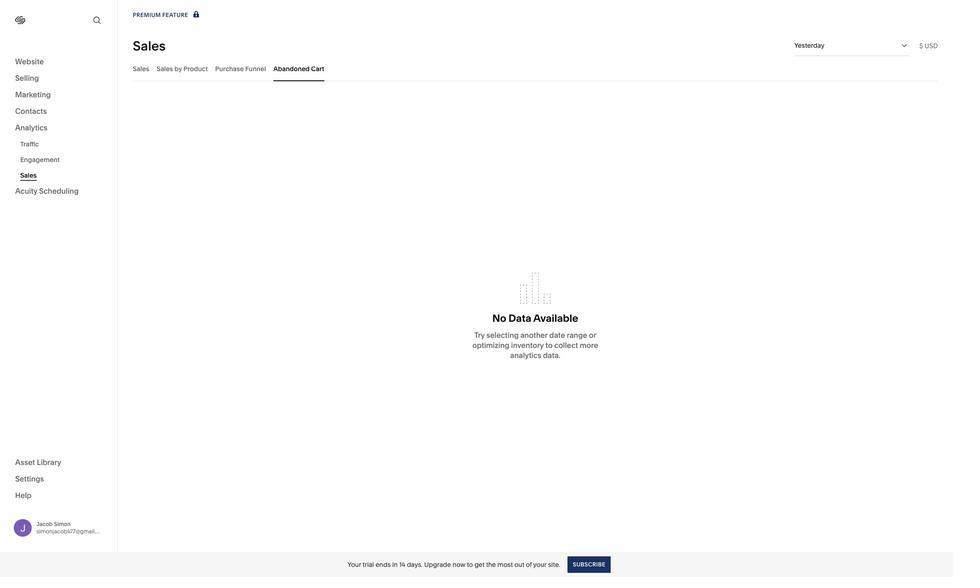 Task type: locate. For each thing, give the bounding box(es) containing it.
by
[[175, 65, 182, 73]]

trial
[[363, 561, 374, 569]]

sales
[[133, 38, 166, 54], [133, 65, 149, 73], [157, 65, 173, 73], [20, 171, 37, 180]]

$ usd
[[920, 42, 938, 50]]

get
[[475, 561, 485, 569]]

help link
[[15, 491, 32, 501]]

abandoned cart
[[273, 65, 324, 73]]

no data available
[[493, 313, 579, 325]]

premium feature
[[133, 11, 188, 18]]

to left the get
[[467, 561, 473, 569]]

sales by product button
[[157, 56, 208, 81]]

tab list
[[133, 56, 938, 81]]

yesterday button
[[795, 35, 910, 56]]

available
[[534, 313, 579, 325]]

days.
[[407, 561, 423, 569]]

in
[[392, 561, 398, 569]]

analytics
[[510, 351, 542, 360]]

asset
[[15, 458, 35, 467]]

most
[[498, 561, 513, 569]]

14
[[399, 561, 406, 569]]

range
[[567, 331, 588, 340]]

sales inside "sales by product" button
[[157, 65, 173, 73]]

analytics link
[[15, 123, 102, 134]]

abandoned
[[273, 65, 310, 73]]

contacts
[[15, 107, 47, 116]]

premium feature button
[[133, 10, 201, 20]]

no
[[493, 313, 507, 325]]

settings
[[15, 475, 44, 484]]

to up data.
[[546, 341, 553, 350]]

to for now
[[467, 561, 473, 569]]

jacob
[[37, 521, 53, 528]]

acuity scheduling
[[15, 187, 79, 196]]

or
[[589, 331, 597, 340]]

cart
[[311, 65, 324, 73]]

$
[[920, 42, 923, 50]]

1 horizontal spatial to
[[546, 341, 553, 350]]

to inside try selecting another date range or optimizing inventory to collect more analytics data.
[[546, 341, 553, 350]]

premium
[[133, 11, 161, 18]]

1 vertical spatial to
[[467, 561, 473, 569]]

contacts link
[[15, 106, 102, 117]]

subscribe
[[573, 562, 606, 568]]

more
[[580, 341, 599, 350]]

ends
[[376, 561, 391, 569]]

funnel
[[245, 65, 266, 73]]

0 vertical spatial to
[[546, 341, 553, 350]]

collect
[[555, 341, 578, 350]]

asset library
[[15, 458, 61, 467]]

product
[[184, 65, 208, 73]]

data.
[[543, 351, 561, 360]]

0 horizontal spatial to
[[467, 561, 473, 569]]

purchase funnel button
[[215, 56, 266, 81]]

analytics
[[15, 123, 47, 132]]

the
[[486, 561, 496, 569]]

yesterday
[[795, 41, 825, 50]]

to
[[546, 341, 553, 350], [467, 561, 473, 569]]

acuity
[[15, 187, 37, 196]]

engagement
[[20, 156, 60, 164]]

scheduling
[[39, 187, 79, 196]]

abandoned cart button
[[273, 56, 324, 81]]



Task type: vqa. For each thing, say whether or not it's contained in the screenshot.
the leftmost $ 0
no



Task type: describe. For each thing, give the bounding box(es) containing it.
sales inside sales link
[[20, 171, 37, 180]]

purchase
[[215, 65, 244, 73]]

traffic
[[20, 140, 39, 148]]

simonjacob477@gmail.com
[[37, 529, 108, 535]]

simon
[[54, 521, 71, 528]]

selling link
[[15, 73, 102, 84]]

feature
[[162, 11, 188, 18]]

asset library link
[[15, 458, 102, 469]]

your
[[348, 561, 361, 569]]

of
[[526, 561, 532, 569]]

selling
[[15, 74, 39, 83]]

engagement link
[[20, 152, 107, 168]]

library
[[37, 458, 61, 467]]

upgrade
[[424, 561, 451, 569]]

marketing link
[[15, 90, 102, 101]]

out
[[515, 561, 525, 569]]

inventory
[[511, 341, 544, 350]]

purchase funnel
[[215, 65, 266, 73]]

selecting
[[487, 331, 519, 340]]

try
[[475, 331, 485, 340]]

optimizing
[[473, 341, 510, 350]]

website
[[15, 57, 44, 66]]

settings link
[[15, 474, 102, 485]]

sales button
[[133, 56, 149, 81]]

site.
[[548, 561, 561, 569]]

website link
[[15, 57, 102, 68]]

help
[[15, 491, 32, 500]]

your
[[533, 561, 547, 569]]

jacob simon simonjacob477@gmail.com
[[37, 521, 108, 535]]

try selecting another date range or optimizing inventory to collect more analytics data.
[[473, 331, 599, 360]]

date
[[550, 331, 565, 340]]

data
[[509, 313, 532, 325]]

now
[[453, 561, 466, 569]]

sales link
[[20, 168, 107, 183]]

sales by product
[[157, 65, 208, 73]]

subscribe button
[[568, 557, 611, 574]]

your trial ends in 14 days. upgrade now to get the most out of your site.
[[348, 561, 561, 569]]

acuity scheduling link
[[15, 186, 102, 197]]

another
[[521, 331, 548, 340]]

marketing
[[15, 90, 51, 99]]

tab list containing sales
[[133, 56, 938, 81]]

usd
[[925, 42, 938, 50]]

to for inventory
[[546, 341, 553, 350]]

traffic link
[[20, 137, 107, 152]]



